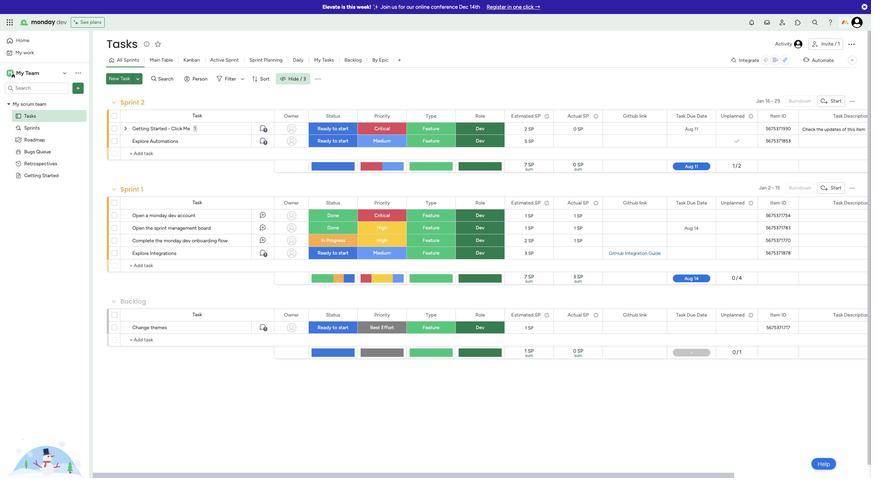 Task type: locate. For each thing, give the bounding box(es) containing it.
2 horizontal spatial tasks
[[322, 57, 334, 63]]

estimated for third estimated sp field from the top
[[512, 312, 534, 318]]

3 due from the top
[[687, 312, 696, 318]]

due for second the task due date field from the top of the page
[[687, 200, 696, 206]]

Actual SP field
[[566, 112, 591, 120], [566, 199, 591, 207], [566, 311, 591, 319]]

jan left 15
[[760, 185, 767, 191]]

0 vertical spatial aug
[[686, 126, 694, 132]]

2 id from the top
[[782, 200, 787, 206]]

id up the 5675371717
[[782, 312, 787, 318]]

the left sprint
[[146, 225, 153, 231]]

0 vertical spatial unplanned
[[722, 113, 745, 119]]

sprint for sprint 2
[[121, 98, 139, 107]]

this right is
[[347, 4, 356, 10]]

3 description from the top
[[845, 312, 870, 318]]

item id for 3rd item id field from the top
[[771, 312, 787, 318]]

0 vertical spatial item id field
[[769, 112, 789, 120]]

1 + add task text field from the top
[[124, 150, 271, 158]]

1 feature from the top
[[423, 126, 440, 132]]

1 horizontal spatial getting
[[132, 126, 149, 132]]

column information image
[[544, 113, 550, 119], [544, 200, 550, 206], [594, 200, 599, 206], [594, 312, 599, 318]]

the right check
[[817, 127, 824, 132]]

due for 1st the task due date field from the top of the page
[[687, 113, 696, 119]]

0 vertical spatial medium
[[374, 138, 391, 144]]

item
[[771, 113, 781, 119], [771, 200, 781, 206], [771, 312, 781, 318]]

sprint
[[226, 57, 239, 63], [250, 57, 263, 63], [121, 98, 139, 107], [121, 185, 139, 194]]

0 vertical spatial the
[[817, 127, 824, 132]]

id
[[782, 113, 787, 119], [782, 200, 787, 206], [782, 312, 787, 318]]

the for complete
[[155, 238, 163, 244]]

1 vertical spatial unplanned field
[[720, 199, 747, 207]]

3 estimated sp field from the top
[[510, 311, 543, 319]]

monday up home button at left
[[31, 18, 55, 26]]

jan 16 - 29 button
[[754, 96, 783, 107]]

dev up open the sprint management board
[[168, 213, 176, 219]]

5675371853
[[766, 138, 791, 144]]

2 vertical spatial menu image
[[850, 185, 856, 191]]

jan inside 'button'
[[760, 185, 767, 191]]

3 item from the top
[[771, 312, 781, 318]]

7 dev from the top
[[476, 325, 485, 331]]

bugs
[[24, 149, 35, 155]]

2 vertical spatial task due date
[[677, 312, 708, 318]]

add to favorites image
[[155, 40, 162, 47]]

3 owner from the top
[[284, 312, 299, 318]]

1 vertical spatial actual sp
[[568, 200, 589, 206]]

getting inside list box
[[24, 173, 41, 179]]

monday for complete
[[164, 238, 182, 244]]

1 vertical spatial due
[[687, 200, 696, 206]]

caret down image
[[7, 102, 10, 107]]

item for 2nd item id field from the top
[[771, 200, 781, 206]]

0 vertical spatial role
[[476, 113, 485, 119]]

0 vertical spatial started
[[151, 126, 167, 132]]

2 vertical spatial estimated sp
[[512, 312, 541, 318]]

0 vertical spatial high
[[377, 225, 388, 231]]

2 actual sp field from the top
[[566, 199, 591, 207]]

one
[[513, 4, 522, 10]]

2 public board image from the top
[[15, 172, 22, 179]]

7 sp sum for 2nd + add task text box from the bottom
[[525, 162, 534, 172]]

2 explore from the top
[[132, 251, 149, 256]]

1 7 sp sum from the top
[[525, 162, 534, 172]]

monday
[[31, 18, 55, 26], [149, 213, 167, 219], [164, 238, 182, 244]]

estimated for second estimated sp field from the bottom
[[512, 200, 534, 206]]

1 inside 1 sp sum
[[525, 348, 527, 354]]

0 vertical spatial status
[[326, 113, 340, 119]]

1 vertical spatial task description
[[834, 200, 870, 206]]

1 vertical spatial jan
[[760, 185, 767, 191]]

2 status from the top
[[326, 200, 340, 206]]

- inside button
[[772, 98, 774, 104]]

Priority field
[[373, 112, 392, 120], [373, 199, 392, 207], [373, 311, 392, 319]]

sprints right all
[[124, 57, 139, 63]]

estimated
[[512, 113, 534, 119], [512, 200, 534, 206], [512, 312, 534, 318]]

1 button for getting started - click me
[[252, 122, 274, 135]]

0 vertical spatial id
[[782, 113, 787, 119]]

0 vertical spatial item id
[[771, 113, 787, 119]]

1 status field from the top
[[325, 112, 342, 120]]

item up the 5675371717
[[771, 312, 781, 318]]

dev left see
[[57, 18, 67, 26]]

started down retrospectives on the left top
[[42, 173, 59, 179]]

0 vertical spatial github
[[624, 113, 639, 119]]

3 estimated sp from the top
[[512, 312, 541, 318]]

menu image for 1
[[850, 185, 856, 191]]

0 vertical spatial start
[[831, 98, 842, 104]]

tasks left backlog button
[[322, 57, 334, 63]]

main
[[150, 57, 160, 63]]

task due date for 1st the task due date field from the top of the page
[[677, 113, 708, 119]]

2 vertical spatial type field
[[424, 311, 439, 319]]

4 to from the top
[[333, 325, 338, 331]]

add view image
[[398, 58, 401, 63]]

3 unplanned field from the top
[[720, 311, 747, 319]]

invite / 1
[[822, 41, 841, 47]]

2 vertical spatial task description
[[834, 312, 870, 318]]

2 github link from the top
[[624, 200, 647, 206]]

my left work
[[15, 50, 22, 56]]

scrum
[[21, 101, 34, 107]]

0 vertical spatial priority
[[375, 113, 390, 119]]

tasks inside button
[[322, 57, 334, 63]]

3 item id field from the top
[[769, 311, 789, 319]]

role for 3rd role field from the bottom
[[476, 113, 485, 119]]

menu image for 2
[[850, 98, 856, 104]]

3 for 3 sp
[[525, 251, 528, 256]]

my inside my tasks button
[[314, 57, 321, 63]]

open the sprint management board
[[132, 225, 211, 231]]

→
[[535, 4, 541, 10]]

the down sprint
[[155, 238, 163, 244]]

5675371717
[[767, 325, 791, 330]]

person
[[193, 76, 208, 82]]

2 open from the top
[[132, 225, 145, 231]]

priority
[[375, 113, 390, 119], [375, 200, 390, 206], [375, 312, 390, 318]]

- inside 'button'
[[773, 185, 775, 191]]

3 sp sum
[[574, 274, 584, 284]]

open left "a"
[[132, 213, 145, 219]]

7 down 3 sp
[[525, 274, 527, 280]]

1 vertical spatial github link field
[[622, 199, 649, 207]]

+ Add task text field
[[124, 262, 271, 270]]

0 vertical spatial open
[[132, 213, 145, 219]]

column information image for 3rd unplanned field from the bottom
[[749, 113, 754, 119]]

dapulse integrations image
[[732, 58, 737, 63]]

home
[[16, 37, 30, 43]]

1 item id from the top
[[771, 113, 787, 119]]

2 vertical spatial dev
[[183, 238, 191, 244]]

1 vertical spatial getting
[[24, 173, 41, 179]]

column information image
[[594, 113, 599, 119], [749, 113, 754, 119], [749, 200, 754, 206], [544, 312, 550, 318], [749, 312, 754, 318]]

- left click
[[168, 126, 170, 132]]

0 vertical spatial task due date
[[677, 113, 708, 119]]

getting down retrospectives on the left top
[[24, 173, 41, 179]]

2
[[141, 98, 145, 107], [525, 126, 528, 132], [739, 163, 742, 169], [769, 185, 771, 191], [525, 238, 528, 243]]

/ for 0 / 1
[[737, 349, 739, 356]]

1 vertical spatial critical
[[375, 213, 390, 219]]

5 dev from the top
[[476, 238, 485, 244]]

item id field up 5675371930
[[769, 112, 789, 120]]

0 vertical spatial 7
[[525, 162, 527, 168]]

christina overa image
[[852, 17, 863, 28]]

1 role from the top
[[476, 113, 485, 119]]

my right caret down icon
[[13, 101, 19, 107]]

3 to from the top
[[333, 250, 338, 256]]

jan 2 - 15 button
[[757, 183, 783, 194]]

estimated sp
[[512, 113, 541, 119], [512, 200, 541, 206], [512, 312, 541, 318]]

sprint for sprint 1
[[121, 185, 139, 194]]

1 vertical spatial explore
[[132, 251, 149, 256]]

11
[[695, 126, 699, 132]]

1 vertical spatial aug
[[685, 225, 693, 231]]

Estimated SP field
[[510, 112, 543, 120], [510, 199, 543, 207], [510, 311, 543, 319]]

0 vertical spatial task due date field
[[675, 112, 710, 120]]

public board image left getting started
[[15, 172, 22, 179]]

2 vertical spatial actual sp field
[[566, 311, 591, 319]]

jan 2 - 15
[[760, 185, 781, 191]]

7
[[525, 162, 527, 168], [525, 274, 527, 280]]

2 vertical spatial owner
[[284, 312, 299, 318]]

1 vertical spatial id
[[782, 200, 787, 206]]

1 vertical spatial estimated
[[512, 200, 534, 206]]

1 vertical spatial role
[[476, 200, 485, 206]]

2 priority from the top
[[375, 200, 390, 206]]

0 vertical spatial public board image
[[15, 113, 22, 119]]

dev down management
[[183, 238, 191, 244]]

high
[[377, 225, 388, 231], [377, 238, 388, 244]]

item for 3rd item id field from the top
[[771, 312, 781, 318]]

1 horizontal spatial backlog
[[345, 57, 362, 63]]

automate
[[813, 57, 835, 63]]

2 vertical spatial date
[[697, 312, 708, 318]]

1 start button from the top
[[818, 96, 846, 107]]

monday down open the sprint management board
[[164, 238, 182, 244]]

a
[[146, 213, 148, 219]]

0 vertical spatial tasks
[[107, 36, 138, 52]]

unplanned for second unplanned field
[[722, 200, 745, 206]]

3 start from the top
[[339, 250, 349, 256]]

2 vertical spatial task due date field
[[675, 311, 710, 319]]

planning
[[264, 57, 283, 63]]

0 vertical spatial estimated
[[512, 113, 534, 119]]

0 vertical spatial jan
[[757, 98, 765, 104]]

by
[[373, 57, 378, 63]]

retrospectives
[[24, 161, 57, 167]]

/ for 1 / 2
[[736, 163, 738, 169]]

item id field up the 5675371717
[[769, 311, 789, 319]]

0 vertical spatial link
[[640, 113, 647, 119]]

1 horizontal spatial dev
[[168, 213, 176, 219]]

aug left 14
[[685, 225, 693, 231]]

3 estimated from the top
[[512, 312, 534, 318]]

1 vertical spatial 3
[[525, 251, 528, 256]]

0 vertical spatial date
[[697, 113, 708, 119]]

1 vertical spatial open
[[132, 225, 145, 231]]

start for sprint 1
[[831, 185, 842, 191]]

item id field up 5675371754
[[769, 199, 789, 207]]

1
[[839, 41, 841, 47], [194, 126, 196, 131], [265, 128, 266, 132], [265, 140, 266, 145], [733, 163, 735, 169], [141, 185, 143, 194], [525, 213, 527, 218], [574, 213, 576, 218], [525, 225, 527, 231], [574, 225, 576, 231], [574, 238, 576, 243], [265, 253, 266, 257], [525, 325, 527, 331], [265, 327, 266, 331], [525, 348, 527, 354], [740, 349, 742, 356]]

all sprints
[[117, 57, 139, 63]]

this right the of
[[848, 127, 856, 132]]

1 priority from the top
[[375, 113, 390, 119]]

3 inside 3 sp sum
[[574, 274, 576, 280]]

0 vertical spatial + add task text field
[[124, 150, 271, 158]]

0 vertical spatial 2 sp
[[525, 126, 534, 132]]

item for 3rd item id field from the bottom
[[771, 113, 781, 119]]

actual
[[568, 113, 582, 119], [568, 200, 582, 206], [568, 312, 582, 318]]

getting up explore automations
[[132, 126, 149, 132]]

id up 5675371754
[[782, 200, 787, 206]]

0 vertical spatial estimated sp field
[[510, 112, 543, 120]]

6 feature from the top
[[423, 250, 440, 256]]

1 vertical spatial 7
[[525, 274, 527, 280]]

7 sp sum for + add task text field
[[525, 274, 534, 284]]

task inside button
[[120, 76, 130, 82]]

1 vertical spatial github
[[624, 200, 639, 206]]

3 github link from the top
[[624, 312, 647, 318]]

public board image
[[15, 113, 22, 119], [15, 172, 22, 179]]

0 sp sum
[[574, 162, 584, 172], [574, 348, 584, 358]]

1 id from the top
[[782, 113, 787, 119]]

Task Due Date field
[[675, 112, 710, 120], [675, 199, 710, 207], [675, 311, 710, 319]]

1 vertical spatial this
[[848, 127, 856, 132]]

show board description image
[[143, 41, 151, 48]]

1 github link field from the top
[[622, 112, 649, 120]]

item id for 3rd item id field from the bottom
[[771, 113, 787, 119]]

sprint for sprint planning
[[250, 57, 263, 63]]

sprints up roadmap
[[24, 125, 40, 131]]

management
[[168, 225, 197, 231]]

- right 16
[[772, 98, 774, 104]]

2 vertical spatial priority
[[375, 312, 390, 318]]

jan inside button
[[757, 98, 765, 104]]

updates
[[825, 127, 842, 132]]

+ Add task text field
[[124, 150, 271, 158], [124, 336, 271, 344]]

1 open from the top
[[132, 213, 145, 219]]

2 start button from the top
[[818, 183, 846, 194]]

date for first the task due date field from the bottom
[[697, 312, 708, 318]]

open for open the sprint management board
[[132, 225, 145, 231]]

1 button for change themes
[[252, 321, 274, 334]]

to
[[333, 126, 338, 132], [333, 138, 338, 144], [333, 250, 338, 256], [333, 325, 338, 331]]

3 item id from the top
[[771, 312, 787, 318]]

2 sp up 3 sp
[[525, 238, 534, 243]]

github
[[624, 113, 639, 119], [624, 200, 639, 206], [624, 312, 639, 318]]

inbox image
[[764, 19, 771, 26]]

monday right "a"
[[149, 213, 167, 219]]

1 vertical spatial task due date
[[677, 200, 708, 206]]

item up 5675371754
[[771, 200, 781, 206]]

all
[[117, 57, 123, 63]]

menu image
[[315, 75, 322, 82], [850, 98, 856, 104], [850, 185, 856, 191]]

backlog inside field
[[121, 297, 146, 306]]

Item ID field
[[769, 112, 789, 120], [769, 199, 789, 207], [769, 311, 789, 319]]

1 vertical spatial owner field
[[283, 199, 301, 207]]

2 vertical spatial monday
[[164, 238, 182, 244]]

sprints inside button
[[124, 57, 139, 63]]

1 actual sp from the top
[[568, 113, 589, 119]]

github for 3rd github link field from the top
[[624, 312, 639, 318]]

1 vertical spatial start
[[831, 185, 842, 191]]

Unplanned field
[[720, 112, 747, 120], [720, 199, 747, 207], [720, 311, 747, 319]]

Type field
[[424, 112, 439, 120], [424, 199, 439, 207], [424, 311, 439, 319]]

done
[[328, 213, 339, 219], [328, 225, 339, 231]]

0 horizontal spatial 3
[[304, 76, 306, 82]]

2 vertical spatial the
[[155, 238, 163, 244]]

2 estimated sp from the top
[[512, 200, 541, 206]]

Task Description field
[[832, 112, 872, 120], [832, 199, 872, 207], [832, 311, 872, 319]]

0 vertical spatial 0 sp sum
[[574, 162, 584, 172]]

sp
[[535, 113, 541, 119], [583, 113, 589, 119], [529, 126, 534, 132], [578, 126, 583, 132], [529, 139, 534, 144], [529, 162, 534, 168], [578, 162, 584, 168], [535, 200, 541, 206], [583, 200, 589, 206], [528, 213, 534, 218], [577, 213, 583, 218], [528, 225, 534, 231], [577, 225, 583, 231], [529, 238, 534, 243], [577, 238, 583, 243], [529, 251, 534, 256], [529, 274, 534, 280], [578, 274, 584, 280], [535, 312, 541, 318], [583, 312, 589, 318], [528, 325, 534, 331], [528, 348, 534, 354], [578, 348, 584, 354]]

Owner field
[[283, 112, 301, 120], [283, 199, 301, 207], [283, 311, 301, 319]]

collapse board header image
[[850, 57, 856, 63]]

2 sp up 5 sp
[[525, 126, 534, 132]]

backlog left the "by"
[[345, 57, 362, 63]]

backlog up the change
[[121, 297, 146, 306]]

tasks up all
[[107, 36, 138, 52]]

option
[[0, 98, 89, 99]]

started for getting started - click me
[[151, 126, 167, 132]]

0 horizontal spatial backlog
[[121, 297, 146, 306]]

1 horizontal spatial this
[[848, 127, 856, 132]]

1 estimated sp from the top
[[512, 113, 541, 119]]

2 task due date from the top
[[677, 200, 708, 206]]

feature
[[423, 126, 440, 132], [423, 138, 440, 144], [423, 213, 440, 219], [423, 225, 440, 231], [423, 238, 440, 244], [423, 250, 440, 256], [423, 325, 440, 331]]

/ for invite / 1
[[835, 41, 837, 47]]

2 inside field
[[141, 98, 145, 107]]

dev
[[57, 18, 67, 26], [168, 213, 176, 219], [183, 238, 191, 244]]

/
[[835, 41, 837, 47], [300, 76, 302, 82], [736, 163, 738, 169], [737, 275, 739, 281], [737, 349, 739, 356]]

my tasks
[[314, 57, 334, 63]]

help image
[[828, 19, 835, 26]]

1 estimated from the top
[[512, 113, 534, 119]]

3 id from the top
[[782, 312, 787, 318]]

Tasks field
[[105, 36, 140, 52]]

1 date from the top
[[697, 113, 708, 119]]

task description
[[834, 113, 870, 119], [834, 200, 870, 206], [834, 312, 870, 318]]

2 github from the top
[[624, 200, 639, 206]]

2 task due date field from the top
[[675, 199, 710, 207]]

1 vertical spatial type field
[[424, 199, 439, 207]]

1 / 2
[[733, 163, 742, 169]]

2 7 sp sum from the top
[[525, 274, 534, 284]]

7 sp sum down 3 sp
[[525, 274, 534, 284]]

5675371770
[[766, 238, 791, 243]]

integrations
[[150, 251, 177, 256]]

my
[[15, 50, 22, 56], [314, 57, 321, 63], [16, 70, 24, 76], [13, 101, 19, 107]]

date for 1st the task due date field from the top of the page
[[697, 113, 708, 119]]

bugs queue
[[24, 149, 51, 155]]

item id up 5675371930
[[771, 113, 787, 119]]

Github link field
[[622, 112, 649, 120], [622, 199, 649, 207], [622, 311, 649, 319]]

29
[[775, 98, 781, 104]]

item up 5675371930
[[771, 113, 781, 119]]

/ for 0 / 4
[[737, 275, 739, 281]]

2 vertical spatial priority field
[[373, 311, 392, 319]]

7 down 5
[[525, 162, 527, 168]]

- left 15
[[773, 185, 775, 191]]

my inside workspace selection element
[[16, 70, 24, 76]]

0 vertical spatial actual sp field
[[566, 112, 591, 120]]

item id up the 5675371717
[[771, 312, 787, 318]]

backlog for backlog button
[[345, 57, 362, 63]]

3 ready from the top
[[318, 250, 332, 256]]

jan left 16
[[757, 98, 765, 104]]

1 vertical spatial start button
[[818, 183, 846, 194]]

3 link from the top
[[640, 312, 647, 318]]

Role field
[[474, 112, 487, 120], [474, 199, 487, 207], [474, 311, 487, 319]]

1 due from the top
[[687, 113, 696, 119]]

conference
[[431, 4, 458, 10]]

item id up 5675371754
[[771, 200, 787, 206]]

2 vertical spatial tasks
[[24, 113, 36, 119]]

1 to from the top
[[333, 126, 338, 132]]

2 vertical spatial github link
[[624, 312, 647, 318]]

0 vertical spatial role field
[[474, 112, 487, 120]]

1 vertical spatial link
[[640, 200, 647, 206]]

start for sprint 2
[[831, 98, 842, 104]]

2 vertical spatial status
[[326, 312, 340, 318]]

my for my tasks
[[314, 57, 321, 63]]

3 date from the top
[[697, 312, 708, 318]]

explore for explore automations
[[132, 138, 149, 144]]

4 ready from the top
[[318, 325, 332, 331]]

/ inside button
[[835, 41, 837, 47]]

integrate
[[740, 57, 760, 63]]

queue
[[36, 149, 51, 155]]

check the updates of this item
[[803, 127, 866, 132]]

7 sp sum down 5 sp
[[525, 162, 534, 172]]

role
[[476, 113, 485, 119], [476, 200, 485, 206], [476, 312, 485, 318]]

sort button
[[249, 73, 274, 84]]

open a monday dev account
[[132, 213, 196, 219]]

2 ready to start from the top
[[318, 138, 349, 144]]

3 role from the top
[[476, 312, 485, 318]]

2 vertical spatial task description field
[[832, 311, 872, 319]]

sprint planning
[[250, 57, 283, 63]]

public board image down scrum
[[15, 113, 22, 119]]

ready
[[318, 126, 332, 132], [318, 138, 332, 144], [318, 250, 332, 256], [318, 325, 332, 331]]

sprint 2
[[121, 98, 145, 107]]

medium
[[374, 138, 391, 144], [374, 250, 391, 256]]

started up explore automations
[[151, 126, 167, 132]]

started
[[151, 126, 167, 132], [42, 173, 59, 179]]

open up the complete on the left of the page
[[132, 225, 145, 231]]

1 vertical spatial 7 sp sum
[[525, 274, 534, 284]]

2 item from the top
[[771, 200, 781, 206]]

0 vertical spatial unplanned field
[[720, 112, 747, 120]]

task due date for second the task due date field from the top of the page
[[677, 200, 708, 206]]

options image
[[446, 110, 451, 122], [748, 110, 753, 122], [348, 197, 353, 209], [397, 197, 402, 209], [593, 197, 598, 209], [658, 197, 663, 209], [707, 197, 712, 209], [748, 197, 753, 209], [789, 197, 794, 209], [397, 309, 402, 321], [446, 309, 451, 321], [544, 309, 549, 321], [593, 309, 598, 321], [789, 309, 794, 321]]

3 actual from the top
[[568, 312, 582, 318]]

0 vertical spatial status field
[[325, 112, 342, 120]]

2 vertical spatial actual sp
[[568, 312, 589, 318]]

my right daily
[[314, 57, 321, 63]]

2 sp
[[525, 126, 534, 132], [525, 238, 534, 243]]

1 done from the top
[[328, 213, 339, 219]]

1 task due date from the top
[[677, 113, 708, 119]]

0 vertical spatial estimated sp
[[512, 113, 541, 119]]

2 item id from the top
[[771, 200, 787, 206]]

2 vertical spatial type
[[426, 312, 437, 318]]

1 dev from the top
[[476, 126, 485, 132]]

2 due from the top
[[687, 200, 696, 206]]

2 vertical spatial github
[[624, 312, 639, 318]]

list box
[[0, 97, 89, 276]]

2 vertical spatial item id field
[[769, 311, 789, 319]]

active sprint button
[[205, 55, 244, 66]]

1 vertical spatial date
[[697, 200, 708, 206]]

in progress
[[321, 238, 346, 244]]

1 public board image from the top
[[15, 113, 22, 119]]

2 role from the top
[[476, 200, 485, 206]]

aug left "11"
[[686, 126, 694, 132]]

options image
[[848, 40, 856, 48], [75, 85, 82, 92], [299, 110, 304, 122], [348, 110, 353, 122], [397, 110, 402, 122], [495, 110, 500, 122], [544, 110, 549, 122], [593, 110, 598, 122], [707, 110, 712, 122], [299, 197, 304, 209], [446, 197, 451, 209], [495, 197, 500, 209], [544, 197, 549, 209], [299, 309, 304, 321], [348, 309, 353, 321], [495, 309, 500, 321], [658, 309, 663, 321], [707, 309, 712, 321], [748, 309, 753, 321]]

explore down the complete on the left of the page
[[132, 251, 149, 256]]

for
[[399, 4, 405, 10]]

0 horizontal spatial the
[[146, 225, 153, 231]]

us
[[392, 4, 397, 10]]

2 high from the top
[[377, 238, 388, 244]]

1 vertical spatial + add task text field
[[124, 336, 271, 344]]

3
[[304, 76, 306, 82], [525, 251, 528, 256], [574, 274, 576, 280]]

2 vertical spatial id
[[782, 312, 787, 318]]

0 vertical spatial owner field
[[283, 112, 301, 120]]

1 start from the top
[[831, 98, 842, 104]]

the for check
[[817, 127, 824, 132]]

1 start from the top
[[339, 126, 349, 132]]

backlog inside button
[[345, 57, 362, 63]]

dec
[[459, 4, 469, 10]]

id up 5675371930
[[782, 113, 787, 119]]

aug for aug 14
[[685, 225, 693, 231]]

2 task description field from the top
[[832, 199, 872, 207]]

my right 'workspace' image
[[16, 70, 24, 76]]

1 vertical spatial task description field
[[832, 199, 872, 207]]

change
[[132, 325, 150, 331]]

my scrum team
[[13, 101, 46, 107]]

Status field
[[325, 112, 342, 120], [325, 199, 342, 207], [325, 311, 342, 319]]

tasks down 'my scrum team'
[[24, 113, 36, 119]]

1 vertical spatial tasks
[[322, 57, 334, 63]]

my for my scrum team
[[13, 101, 19, 107]]

aug 11
[[686, 126, 699, 132]]

register in one click →
[[487, 4, 541, 10]]

1 item id field from the top
[[769, 112, 789, 120]]

0 vertical spatial due
[[687, 113, 696, 119]]

2 vertical spatial unplanned
[[722, 312, 745, 318]]

1 vertical spatial unplanned
[[722, 200, 745, 206]]

0 vertical spatial dev
[[57, 18, 67, 26]]

4
[[739, 275, 743, 281]]

elevate
[[323, 4, 340, 10]]

explore left automations
[[132, 138, 149, 144]]

role for second role field from the top of the page
[[476, 200, 485, 206]]

my inside my work button
[[15, 50, 22, 56]]

1 vertical spatial role field
[[474, 199, 487, 207]]

1 description from the top
[[845, 113, 870, 119]]



Task type: vqa. For each thing, say whether or not it's contained in the screenshot.
THE to the top
yes



Task type: describe. For each thing, give the bounding box(es) containing it.
1 task due date field from the top
[[675, 112, 710, 120]]

main table
[[150, 57, 173, 63]]

estimated sp for 1st estimated sp field from the top
[[512, 113, 541, 119]]

2 done from the top
[[328, 225, 339, 231]]

2 owner from the top
[[284, 200, 299, 206]]

id for 2nd item id field from the top
[[782, 200, 787, 206]]

angle down image
[[136, 76, 140, 81]]

see plans button
[[71, 17, 105, 28]]

getting started
[[24, 173, 59, 179]]

kanban
[[184, 57, 200, 63]]

workspace options image
[[75, 69, 82, 76]]

best
[[370, 325, 380, 331]]

my for my work
[[15, 50, 22, 56]]

my work button
[[4, 47, 75, 58]]

my for my team
[[16, 70, 24, 76]]

lottie animation image
[[0, 407, 89, 478]]

filter button
[[214, 73, 247, 84]]

2 unplanned field from the top
[[720, 199, 747, 207]]

github for third github link field from the bottom
[[624, 113, 639, 119]]

2 feature from the top
[[423, 138, 440, 144]]

github
[[609, 251, 624, 256]]

jan for sprint 2
[[757, 98, 765, 104]]

integration
[[625, 251, 648, 256]]

1 vertical spatial sprints
[[24, 125, 40, 131]]

1 actual sp field from the top
[[566, 112, 591, 120]]

getting for getting started - click me
[[132, 126, 149, 132]]

my tasks button
[[309, 55, 339, 66]]

2 actual sp from the top
[[568, 200, 589, 206]]

of
[[843, 127, 847, 132]]

date for second the task due date field from the top of the page
[[697, 200, 708, 206]]

2 role field from the top
[[474, 199, 487, 207]]

list box containing my scrum team
[[0, 97, 89, 276]]

1 type from the top
[[426, 113, 437, 119]]

- for 2
[[772, 98, 774, 104]]

workspace selection element
[[7, 69, 40, 78]]

team
[[25, 70, 39, 76]]

column information image for third estimated sp field from the top
[[544, 312, 550, 318]]

5675371754
[[766, 213, 791, 218]]

3 type from the top
[[426, 312, 437, 318]]

help button
[[812, 458, 837, 470]]

in
[[321, 238, 325, 244]]

our
[[407, 4, 414, 10]]

Search field
[[157, 74, 178, 84]]

monday for open
[[149, 213, 167, 219]]

aug 14
[[685, 225, 699, 231]]

public board image for tasks
[[15, 113, 22, 119]]

4 dev from the top
[[476, 225, 485, 231]]

1 medium from the top
[[374, 138, 391, 144]]

2 + add task text field from the top
[[124, 336, 271, 344]]

estimated sp for second estimated sp field from the bottom
[[512, 200, 541, 206]]

start button for sprint 2
[[818, 96, 846, 107]]

invite / 1 button
[[809, 39, 844, 50]]

1 status from the top
[[326, 113, 340, 119]]

workspace image
[[7, 69, 14, 77]]

0 vertical spatial 3
[[304, 76, 306, 82]]

1 task description field from the top
[[832, 112, 872, 120]]

1 role field from the top
[[474, 112, 487, 120]]

elevate is this week! ✨ join us for our online conference dec 14th
[[323, 4, 480, 10]]

unplanned for first unplanned field from the bottom of the page
[[722, 312, 745, 318]]

sprint
[[154, 225, 167, 231]]

notifications image
[[749, 19, 756, 26]]

person button
[[181, 73, 212, 84]]

sum inside 1 sp sum
[[526, 353, 534, 358]]

link for 3rd github link field from the top
[[640, 312, 647, 318]]

6 dev from the top
[[476, 250, 485, 256]]

16
[[766, 98, 771, 104]]

activity button
[[773, 39, 806, 50]]

by epic button
[[367, 55, 394, 66]]

1 estimated sp field from the top
[[510, 112, 543, 120]]

link for third github link field from the bottom
[[640, 113, 647, 119]]

github for 2nd github link field from the bottom of the page
[[624, 200, 639, 206]]

aug for aug 11
[[686, 126, 694, 132]]

Backlog field
[[119, 297, 148, 306]]

register
[[487, 4, 507, 10]]

home button
[[4, 35, 75, 46]]

3 github link field from the top
[[622, 311, 649, 319]]

5675371930
[[766, 126, 791, 131]]

0 sp
[[574, 126, 583, 132]]

2 0 sp sum from the top
[[574, 348, 584, 358]]

1 inside "invite / 1" button
[[839, 41, 841, 47]]

board
[[198, 225, 211, 231]]

2 start from the top
[[339, 138, 349, 144]]

in
[[508, 4, 512, 10]]

work
[[23, 50, 34, 56]]

1 owner from the top
[[284, 113, 299, 119]]

5675371783
[[766, 225, 791, 231]]

1 2 sp from the top
[[525, 126, 534, 132]]

1 button for explore automations
[[252, 135, 274, 148]]

1 inside sprint 1 field
[[141, 185, 143, 194]]

2 status field from the top
[[325, 199, 342, 207]]

sp inside 3 sp sum
[[578, 274, 584, 280]]

id for 3rd item id field from the bottom
[[782, 113, 787, 119]]

5
[[525, 139, 528, 144]]

hide
[[289, 76, 299, 82]]

description for second task description "field" from the bottom of the page
[[845, 200, 870, 206]]

autopilot image
[[804, 55, 810, 64]]

click
[[171, 126, 182, 132]]

is
[[342, 4, 346, 10]]

register in one click → link
[[487, 4, 541, 10]]

jan for sprint 1
[[760, 185, 767, 191]]

2 inside 'button'
[[769, 185, 771, 191]]

public board image for getting started
[[15, 172, 22, 179]]

id for 3rd item id field from the top
[[782, 312, 787, 318]]

2 github link field from the top
[[622, 199, 649, 207]]

3 owner field from the top
[[283, 311, 301, 319]]

5675371878
[[766, 251, 791, 256]]

explore for explore integrations
[[132, 251, 149, 256]]

critical for ready to start
[[375, 126, 390, 132]]

open for open a monday dev account
[[132, 213, 145, 219]]

estimated sp for third estimated sp field from the top
[[512, 312, 541, 318]]

0 vertical spatial menu image
[[315, 75, 322, 82]]

3 status from the top
[[326, 312, 340, 318]]

1 github link from the top
[[624, 113, 647, 119]]

flow
[[218, 238, 228, 244]]

sort
[[260, 76, 270, 82]]

1 vertical spatial -
[[168, 126, 170, 132]]

/ for hide / 3
[[300, 76, 302, 82]]

getting for getting started
[[24, 173, 41, 179]]

2 owner field from the top
[[283, 199, 301, 207]]

see
[[80, 19, 89, 25]]

my work
[[15, 50, 34, 56]]

description for 1st task description "field" from the top of the page
[[845, 113, 870, 119]]

active sprint
[[210, 57, 239, 63]]

0 vertical spatial monday
[[31, 18, 55, 26]]

2 2 sp from the top
[[525, 238, 534, 243]]

select product image
[[6, 19, 13, 26]]

3 priority field from the top
[[373, 311, 392, 319]]

3 role field from the top
[[474, 311, 487, 319]]

me
[[183, 126, 190, 132]]

1 unplanned field from the top
[[720, 112, 747, 120]]

item id for 2nd item id field from the top
[[771, 200, 787, 206]]

4 ready to start from the top
[[318, 325, 349, 331]]

see plans
[[80, 19, 102, 25]]

2 task description from the top
[[834, 200, 870, 206]]

column information image for first unplanned field from the bottom of the page
[[749, 312, 754, 318]]

1 actual from the top
[[568, 113, 582, 119]]

complete the monday dev onboarding flow
[[132, 238, 228, 244]]

3 ready to start from the top
[[318, 250, 349, 256]]

new task button
[[106, 73, 133, 84]]

1 owner field from the top
[[283, 112, 301, 120]]

3 dev from the top
[[476, 213, 485, 219]]

daily button
[[288, 55, 309, 66]]

activity
[[776, 41, 793, 47]]

2 actual from the top
[[568, 200, 582, 206]]

2 item id field from the top
[[769, 199, 789, 207]]

1 priority field from the top
[[373, 112, 392, 120]]

table
[[162, 57, 173, 63]]

estimated for 1st estimated sp field from the top
[[512, 113, 534, 119]]

progress
[[326, 238, 346, 244]]

1 ready to start from the top
[[318, 126, 349, 132]]

3 actual sp field from the top
[[566, 311, 591, 319]]

description for first task description "field" from the bottom of the page
[[845, 312, 870, 318]]

onboarding
[[192, 238, 217, 244]]

daily
[[293, 57, 304, 63]]

Sprint 2 field
[[119, 98, 146, 107]]

1 sp sum
[[525, 348, 534, 358]]

3 status field from the top
[[325, 311, 342, 319]]

the for open
[[146, 225, 153, 231]]

2 dev from the top
[[476, 138, 485, 144]]

4 start from the top
[[339, 325, 349, 331]]

roadmap
[[24, 137, 45, 143]]

sum inside 3 sp sum
[[575, 279, 583, 284]]

2 estimated sp field from the top
[[510, 199, 543, 207]]

invite
[[822, 41, 834, 47]]

1 button for explore integrations
[[252, 247, 274, 260]]

2 type field from the top
[[424, 199, 439, 207]]

lottie animation element
[[0, 407, 89, 478]]

online
[[416, 4, 430, 10]]

active
[[210, 57, 225, 63]]

invite members image
[[780, 19, 787, 26]]

1 task description from the top
[[834, 113, 870, 119]]

1 7 from the top
[[525, 162, 527, 168]]

2 to from the top
[[333, 138, 338, 144]]

Search in workspace field
[[15, 84, 59, 92]]

started for getting started
[[42, 173, 59, 179]]

arrow down image
[[239, 75, 247, 83]]

1 type field from the top
[[424, 112, 439, 120]]

15
[[776, 185, 781, 191]]

1 0 sp sum from the top
[[574, 162, 584, 172]]

0 / 4
[[732, 275, 743, 281]]

v2 search image
[[151, 75, 157, 83]]

search everything image
[[812, 19, 819, 26]]

- for 1
[[773, 185, 775, 191]]

Sprint 1 field
[[119, 185, 145, 194]]

✨
[[373, 4, 380, 10]]

dev for open
[[168, 213, 176, 219]]

2 ready from the top
[[318, 138, 332, 144]]

start button for sprint 1
[[818, 183, 846, 194]]

2 priority field from the top
[[373, 199, 392, 207]]

role for 3rd role field
[[476, 312, 485, 318]]

2 7 from the top
[[525, 274, 527, 280]]

explore automations
[[132, 138, 178, 144]]

effort
[[382, 325, 394, 331]]

3 task due date field from the top
[[675, 311, 710, 319]]

dev for complete
[[183, 238, 191, 244]]

new task
[[109, 76, 130, 82]]

backlog button
[[339, 55, 367, 66]]

3 task description from the top
[[834, 312, 870, 318]]

1 high from the top
[[377, 225, 388, 231]]

task due date for first the task due date field from the bottom
[[677, 312, 708, 318]]

account
[[178, 213, 196, 219]]

getting started - click me
[[132, 126, 190, 132]]

link for 2nd github link field from the bottom of the page
[[640, 200, 647, 206]]

kanban button
[[178, 55, 205, 66]]

main table button
[[145, 55, 178, 66]]

3 task description field from the top
[[832, 311, 872, 319]]

due for first the task due date field from the bottom
[[687, 312, 696, 318]]

best effort
[[370, 325, 394, 331]]

column information image for second unplanned field
[[749, 200, 754, 206]]

backlog for backlog field
[[121, 297, 146, 306]]

apps image
[[795, 19, 802, 26]]

0 vertical spatial this
[[347, 4, 356, 10]]

sp inside 1 sp sum
[[528, 348, 534, 354]]

3 type field from the top
[[424, 311, 439, 319]]

sprint planning button
[[244, 55, 288, 66]]

2 type from the top
[[426, 200, 437, 206]]

3 for 3 sp sum
[[574, 274, 576, 280]]

4 feature from the top
[[423, 225, 440, 231]]

unplanned for 3rd unplanned field from the bottom
[[722, 113, 745, 119]]

filter
[[225, 76, 236, 82]]

3 priority from the top
[[375, 312, 390, 318]]

3 actual sp from the top
[[568, 312, 589, 318]]

critical for feature
[[375, 213, 390, 219]]

github integration guide
[[609, 251, 661, 256]]

5 sp
[[525, 139, 534, 144]]

0 horizontal spatial dev
[[57, 18, 67, 26]]

guide
[[649, 251, 661, 256]]

1 ready from the top
[[318, 126, 332, 132]]

3 feature from the top
[[423, 213, 440, 219]]

14
[[695, 225, 699, 231]]



